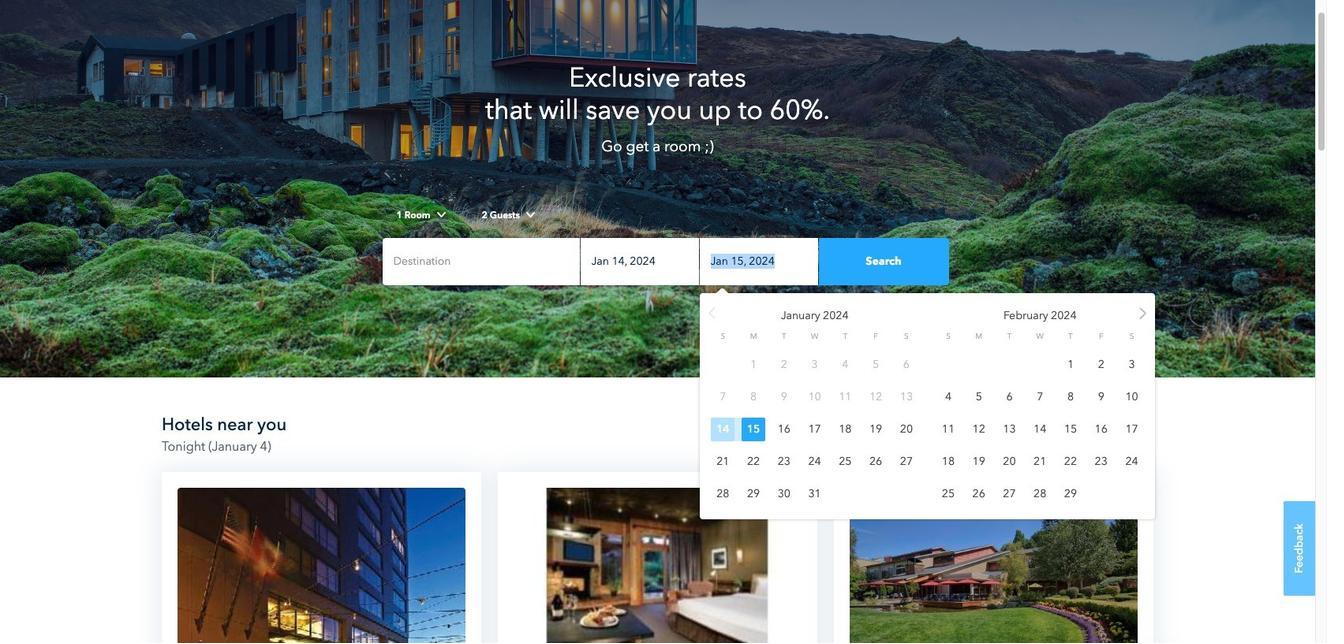 Task type: locate. For each thing, give the bounding box(es) containing it.
Return text field
[[699, 238, 818, 285]]

Destination search field
[[382, 238, 580, 285]]



Task type: describe. For each thing, give the bounding box(es) containing it.
Depart text field
[[580, 238, 699, 285]]



Task type: vqa. For each thing, say whether or not it's contained in the screenshot.
"X SMALL" image
no



